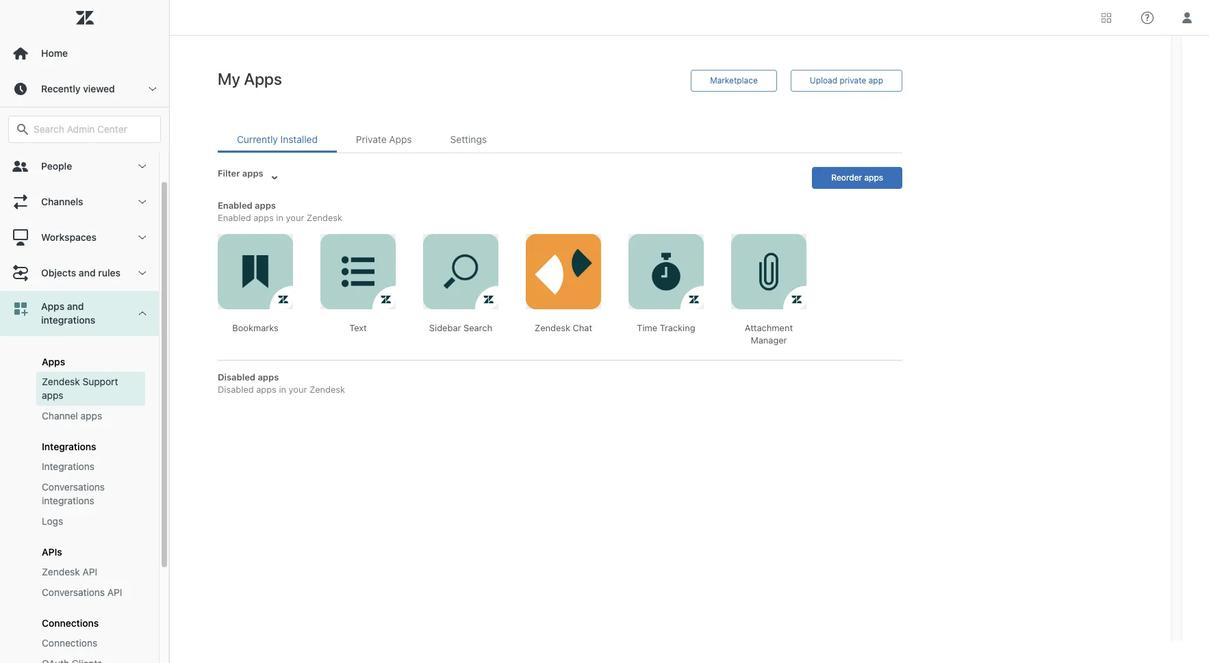 Task type: vqa. For each thing, say whether or not it's contained in the screenshot.
the rightmost 1
no



Task type: describe. For each thing, give the bounding box(es) containing it.
integrations link
[[36, 457, 145, 477]]

home button
[[0, 36, 169, 71]]

zendesk api link
[[36, 562, 145, 583]]

viewed
[[83, 83, 115, 95]]

zendesk support apps
[[42, 376, 118, 401]]

rules
[[98, 267, 121, 279]]

objects
[[41, 267, 76, 279]]

zendesk support apps link
[[36, 372, 145, 406]]

integrations for first integrations element
[[42, 441, 96, 453]]

oauth clients element
[[42, 657, 102, 664]]

conversations for api
[[42, 587, 105, 599]]

objects and rules button
[[0, 255, 159, 291]]

conversations api
[[42, 587, 122, 599]]

workspaces button
[[0, 220, 159, 255]]

1 horizontal spatial apps
[[81, 410, 102, 422]]

conversations api link
[[36, 583, 145, 603]]

channel apps link
[[36, 406, 145, 427]]

api for conversations api
[[107, 587, 122, 599]]

connections for first 'connections' element from the top
[[42, 618, 99, 629]]

logs
[[42, 516, 63, 527]]

primary element
[[0, 0, 170, 664]]

channels button
[[0, 184, 159, 220]]

channels
[[41, 196, 83, 208]]

people button
[[0, 149, 159, 184]]

connections link
[[36, 633, 145, 654]]

channel apps element
[[42, 410, 102, 423]]

conversations for integrations
[[42, 481, 105, 493]]

none search field inside primary element
[[1, 116, 168, 143]]

conversations integrations link
[[36, 477, 145, 512]]

recently viewed
[[41, 83, 115, 95]]

1 connections element from the top
[[42, 618, 99, 629]]

1 integrations element from the top
[[42, 441, 96, 453]]

logs element
[[42, 515, 63, 529]]

Search Admin Center field
[[34, 123, 152, 136]]

apps inside "zendesk support apps"
[[42, 390, 63, 401]]

and for apps
[[67, 301, 84, 312]]

integrations for second integrations element from the top
[[42, 461, 95, 473]]

channel
[[42, 410, 78, 422]]

apis element
[[42, 546, 62, 558]]

recently viewed button
[[0, 71, 169, 107]]

zendesk for zendesk support apps
[[42, 376, 80, 388]]

tree inside primary element
[[0, 149, 169, 664]]

zendesk for zendesk api
[[42, 566, 80, 578]]

apps for apps element on the bottom left of page
[[42, 356, 65, 368]]



Task type: locate. For each thing, give the bounding box(es) containing it.
apps up channel
[[42, 390, 63, 401]]

conversations
[[42, 481, 105, 493], [42, 587, 105, 599]]

1 vertical spatial and
[[67, 301, 84, 312]]

api
[[83, 566, 97, 578], [107, 587, 122, 599]]

integrations element up conversations integrations
[[42, 460, 95, 474]]

logs link
[[36, 512, 145, 532]]

apps and integrations button
[[0, 291, 159, 336]]

1 zendesk from the top
[[42, 376, 80, 388]]

apps
[[41, 301, 64, 312], [42, 356, 65, 368]]

apis
[[42, 546, 62, 558]]

apps inside the apps and integrations
[[41, 301, 64, 312]]

connections up the connections link
[[42, 618, 99, 629]]

tree item containing apps and integrations
[[0, 291, 159, 664]]

0 vertical spatial and
[[79, 267, 96, 279]]

apps element
[[42, 356, 65, 368]]

zendesk inside "zendesk support apps"
[[42, 376, 80, 388]]

help image
[[1142, 11, 1154, 24]]

0 vertical spatial api
[[83, 566, 97, 578]]

and
[[79, 267, 96, 279], [67, 301, 84, 312]]

0 vertical spatial conversations
[[42, 481, 105, 493]]

0 vertical spatial zendesk
[[42, 376, 80, 388]]

integrations up conversations integrations
[[42, 461, 95, 473]]

apps
[[42, 390, 63, 401], [81, 410, 102, 422]]

channel apps
[[42, 410, 102, 422]]

1 vertical spatial connections
[[42, 638, 97, 649]]

2 connections element from the top
[[42, 637, 97, 651]]

tree
[[0, 149, 169, 664]]

1 vertical spatial integrations
[[42, 461, 95, 473]]

conversations integrations
[[42, 481, 105, 507]]

integrations up 'logs'
[[42, 495, 94, 507]]

apps down zendesk support apps element
[[81, 410, 102, 422]]

1 vertical spatial connections element
[[42, 637, 97, 651]]

0 horizontal spatial apps
[[42, 390, 63, 401]]

support
[[83, 376, 118, 388]]

zendesk down apis
[[42, 566, 80, 578]]

objects and rules
[[41, 267, 121, 279]]

1 vertical spatial api
[[107, 587, 122, 599]]

0 horizontal spatial api
[[83, 566, 97, 578]]

0 vertical spatial integrations
[[42, 441, 96, 453]]

0 vertical spatial connections
[[42, 618, 99, 629]]

recently
[[41, 83, 81, 95]]

conversations down integrations link on the bottom left of page
[[42, 481, 105, 493]]

user menu image
[[1179, 9, 1196, 26]]

conversations down zendesk api element
[[42, 587, 105, 599]]

connections up oauth clients element
[[42, 638, 97, 649]]

2 conversations from the top
[[42, 587, 105, 599]]

conversations integrations element
[[42, 481, 140, 508]]

zendesk
[[42, 376, 80, 388], [42, 566, 80, 578]]

1 horizontal spatial api
[[107, 587, 122, 599]]

api down 'zendesk api' link
[[107, 587, 122, 599]]

0 vertical spatial integrations
[[41, 314, 95, 326]]

2 connections from the top
[[42, 638, 97, 649]]

1 conversations from the top
[[42, 481, 105, 493]]

zendesk api
[[42, 566, 97, 578]]

conversations api element
[[42, 586, 122, 600]]

2 integrations element from the top
[[42, 460, 95, 474]]

home
[[41, 47, 68, 59]]

apps inside group
[[42, 356, 65, 368]]

1 vertical spatial apps
[[42, 356, 65, 368]]

zendesk api element
[[42, 566, 97, 579]]

api up conversations api link
[[83, 566, 97, 578]]

zendesk products image
[[1102, 13, 1111, 22]]

zendesk down apps element on the bottom left of page
[[42, 376, 80, 388]]

integrations inside dropdown button
[[41, 314, 95, 326]]

1 vertical spatial apps
[[81, 410, 102, 422]]

conversations inside 'element'
[[42, 481, 105, 493]]

api for zendesk api
[[83, 566, 97, 578]]

tree containing people
[[0, 149, 169, 664]]

integrations up integrations link on the bottom left of page
[[42, 441, 96, 453]]

0 vertical spatial apps
[[41, 301, 64, 312]]

apps and integrations
[[41, 301, 95, 326]]

integrations
[[41, 314, 95, 326], [42, 495, 94, 507]]

people
[[41, 160, 72, 172]]

integrations element up integrations link on the bottom left of page
[[42, 441, 96, 453]]

connections
[[42, 618, 99, 629], [42, 638, 97, 649]]

0 vertical spatial integrations element
[[42, 441, 96, 453]]

apps up "zendesk support apps"
[[42, 356, 65, 368]]

and down the objects and rules dropdown button
[[67, 301, 84, 312]]

integrations element
[[42, 441, 96, 453], [42, 460, 95, 474]]

0 vertical spatial connections element
[[42, 618, 99, 629]]

integrations up apps element on the bottom left of page
[[41, 314, 95, 326]]

0 vertical spatial apps
[[42, 390, 63, 401]]

apps down objects
[[41, 301, 64, 312]]

tree item inside primary element
[[0, 291, 159, 664]]

tree item
[[0, 291, 159, 664]]

connections for 'connections' element in the connections link
[[42, 638, 97, 649]]

connections element up oauth clients element
[[42, 637, 97, 651]]

connections element inside the connections link
[[42, 637, 97, 651]]

2 integrations from the top
[[42, 461, 95, 473]]

and for objects
[[79, 267, 96, 279]]

1 vertical spatial zendesk
[[42, 566, 80, 578]]

zendesk support apps element
[[42, 375, 140, 403]]

1 integrations from the top
[[42, 441, 96, 453]]

integrations
[[42, 441, 96, 453], [42, 461, 95, 473]]

2 zendesk from the top
[[42, 566, 80, 578]]

connections element up the connections link
[[42, 618, 99, 629]]

1 vertical spatial conversations
[[42, 587, 105, 599]]

1 vertical spatial integrations element
[[42, 460, 95, 474]]

None search field
[[1, 116, 168, 143]]

and inside the apps and integrations
[[67, 301, 84, 312]]

workspaces
[[41, 231, 97, 243]]

1 connections from the top
[[42, 618, 99, 629]]

integrations inside conversations integrations
[[42, 495, 94, 507]]

connections element
[[42, 618, 99, 629], [42, 637, 97, 651]]

1 vertical spatial integrations
[[42, 495, 94, 507]]

and left rules
[[79, 267, 96, 279]]

apps and integrations group
[[0, 336, 159, 664]]

apps for apps and integrations
[[41, 301, 64, 312]]



